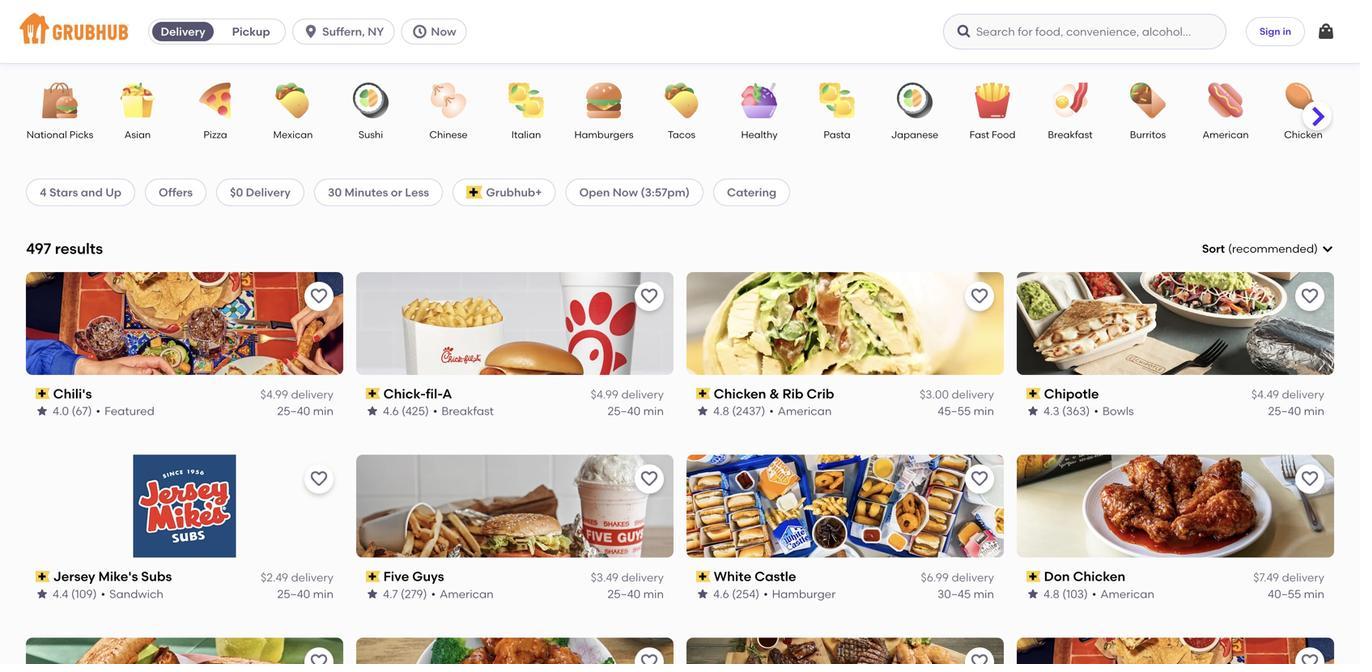 Task type: vqa. For each thing, say whether or not it's contained in the screenshot.


Task type: locate. For each thing, give the bounding box(es) containing it.
1 vertical spatial 4.6
[[714, 587, 730, 601]]

save this restaurant image for white castle
[[970, 470, 990, 489]]

italian
[[512, 129, 541, 141]]

1 vertical spatial breakfast
[[442, 404, 494, 418]]

2 $4.99 from the left
[[591, 388, 619, 401]]

tacos image
[[654, 83, 710, 118]]

delivery button
[[149, 19, 217, 45]]

delivery for chili's
[[291, 388, 334, 401]]

chinese
[[430, 129, 468, 141]]

five guys
[[384, 569, 444, 585]]

grubhub+
[[486, 185, 542, 199]]

4.8 (103)
[[1044, 587, 1089, 601]]

subscription pass image left don
[[1027, 571, 1041, 582]]

1 $4.99 from the left
[[261, 388, 288, 401]]

• down castle
[[764, 587, 768, 601]]

burritos image
[[1120, 83, 1177, 118]]

subscription pass image left white
[[697, 571, 711, 582]]

4.8 down don
[[1044, 587, 1060, 601]]

497 results
[[26, 240, 103, 258]]

mexican image
[[265, 83, 322, 118]]

&
[[770, 386, 780, 402]]

american down rib
[[778, 404, 832, 418]]

(103)
[[1063, 587, 1089, 601]]

star icon image for chick-fil-a
[[366, 405, 379, 418]]

hamburgers image
[[576, 83, 633, 118]]

star icon image left 4.6 (425)
[[366, 405, 379, 418]]

$4.49 delivery
[[1252, 388, 1325, 401]]

• right (67)
[[96, 404, 101, 418]]

white castle
[[714, 569, 797, 585]]

0 horizontal spatial now
[[431, 25, 457, 38]]

save this restaurant button for slo roast logo
[[966, 648, 995, 664]]

star icon image for chicken & rib crib
[[697, 405, 710, 418]]

star icon image left 4.0
[[36, 405, 49, 418]]

breakfast down 'breakfast' image
[[1048, 129, 1093, 141]]

or
[[391, 185, 403, 199]]

)
[[1315, 242, 1319, 256]]

american down don chicken
[[1101, 587, 1155, 601]]

star icon image left 4.4
[[36, 588, 49, 601]]

• for don chicken
[[1093, 587, 1097, 601]]

min for chili's
[[313, 404, 334, 418]]

0 vertical spatial 4.8
[[714, 404, 730, 418]]

0 horizontal spatial chili's logo image
[[26, 272, 343, 375]]

star icon image left "4.8 (2437)"
[[697, 405, 710, 418]]

min for five guys
[[644, 587, 664, 601]]

hamburgers
[[575, 129, 634, 141]]

chicken down chicken image
[[1285, 129, 1323, 141]]

jersey
[[53, 569, 95, 585]]

$7.49 delivery
[[1254, 571, 1325, 584]]

pasta
[[824, 129, 851, 141]]

30–45 min
[[938, 587, 995, 601]]

star icon image for don chicken
[[1027, 588, 1040, 601]]

subscription pass image left chicken & rib crib
[[697, 388, 711, 399]]

svg image inside field
[[1322, 242, 1335, 255]]

min for chipotle
[[1305, 404, 1325, 418]]

subscription pass image left jersey
[[36, 571, 50, 582]]

• right '(109)'
[[101, 587, 105, 601]]

(254)
[[732, 587, 760, 601]]

subscription pass image left chili's
[[36, 388, 50, 399]]

0 horizontal spatial chicken
[[714, 386, 767, 402]]

svg image
[[1317, 22, 1337, 41], [303, 23, 319, 40], [957, 23, 973, 40], [1322, 242, 1335, 255]]

chick-fil-a
[[384, 386, 452, 402]]

delivery left pickup
[[161, 25, 206, 38]]

1 horizontal spatial chicken
[[1074, 569, 1126, 585]]

$4.99 for chili's
[[261, 388, 288, 401]]

• for chili's
[[96, 404, 101, 418]]

star icon image for white castle
[[697, 588, 710, 601]]

0 horizontal spatial $4.99 delivery
[[261, 388, 334, 401]]

breakfast down a
[[442, 404, 494, 418]]

chick-fil-a logo image
[[356, 272, 674, 375]]

1 horizontal spatial breakfast
[[1048, 129, 1093, 141]]

• breakfast
[[433, 404, 494, 418]]

0 vertical spatial delivery
[[161, 25, 206, 38]]

25–40 for chick-fil-a
[[608, 404, 641, 418]]

• right (363) at the bottom of page
[[1095, 404, 1099, 418]]

40–55
[[1269, 587, 1302, 601]]

hamburger
[[772, 587, 836, 601]]

• american
[[770, 404, 832, 418], [431, 587, 494, 601], [1093, 587, 1155, 601]]

25–40 min
[[277, 404, 334, 418], [608, 404, 664, 418], [1269, 404, 1325, 418], [277, 587, 334, 601], [608, 587, 664, 601]]

now right open
[[613, 185, 638, 199]]

american down guys
[[440, 587, 494, 601]]

4.8 left (2437)
[[714, 404, 730, 418]]

five
[[384, 569, 409, 585]]

2 horizontal spatial chicken
[[1285, 129, 1323, 141]]

1 $4.99 delivery from the left
[[261, 388, 334, 401]]

save this restaurant button for white castle logo
[[966, 465, 995, 494]]

subscription pass image for chick-fil-a
[[366, 388, 380, 399]]

• american for &
[[770, 404, 832, 418]]

0 horizontal spatial delivery
[[161, 25, 206, 38]]

healthy
[[742, 129, 778, 141]]

sort ( recommended )
[[1203, 242, 1319, 256]]

subscription pass image
[[366, 388, 380, 399], [697, 388, 711, 399], [366, 571, 380, 582], [697, 571, 711, 582]]

chicken up (103)
[[1074, 569, 1126, 585]]

recommended
[[1233, 242, 1315, 256]]

(67)
[[72, 404, 92, 418]]

(3:57pm)
[[641, 185, 690, 199]]

save this restaurant image for jersey mike's subs
[[309, 470, 329, 489]]

0 horizontal spatial • american
[[431, 587, 494, 601]]

japanese
[[892, 129, 939, 141]]

4.6 (425)
[[383, 404, 429, 418]]

svg image up 'fast food' image
[[957, 23, 973, 40]]

sushi
[[359, 129, 383, 141]]

25–40 min for five guys
[[608, 587, 664, 601]]

pizza image
[[187, 83, 244, 118]]

$4.99
[[261, 388, 288, 401], [591, 388, 619, 401]]

chicken for chicken & rib crib
[[714, 386, 767, 402]]

save this restaurant button for the ting ho logo
[[635, 648, 664, 664]]

picks
[[69, 129, 93, 141]]

svg image left suffern,
[[303, 23, 319, 40]]

25–40 min for jersey mike's subs
[[277, 587, 334, 601]]

now right svg image
[[431, 25, 457, 38]]

1 vertical spatial chicken
[[714, 386, 767, 402]]

2 horizontal spatial • american
[[1093, 587, 1155, 601]]

subscription pass image for white castle
[[697, 571, 711, 582]]

chicken image
[[1276, 83, 1333, 118]]

4.4
[[53, 587, 68, 601]]

ting ho logo image
[[356, 638, 674, 664]]

stars
[[49, 185, 78, 199]]

save this restaurant image for chipotle
[[1301, 287, 1320, 306]]

castle
[[755, 569, 797, 585]]

rib
[[783, 386, 804, 402]]

(109)
[[71, 587, 97, 601]]

subscription pass image for chipotle
[[1027, 388, 1041, 399]]

chili's
[[53, 386, 92, 402]]

• for chick-fil-a
[[433, 404, 438, 418]]

1 horizontal spatial 4.6
[[714, 587, 730, 601]]

$6.99 delivery
[[921, 571, 995, 584]]

star icon image left 4.3
[[1027, 405, 1040, 418]]

subscription pass image left five
[[366, 571, 380, 582]]

None field
[[1203, 241, 1335, 257]]

$4.99 delivery for chili's
[[261, 388, 334, 401]]

delivery inside button
[[161, 25, 206, 38]]

0 horizontal spatial $4.99
[[261, 388, 288, 401]]

save this restaurant button for chick-fil-a logo
[[635, 282, 664, 311]]

chicken up "4.8 (2437)"
[[714, 386, 767, 402]]

0 horizontal spatial 4.8
[[714, 404, 730, 418]]

subscription pass image left 'chipotle'
[[1027, 388, 1041, 399]]

1 horizontal spatial $4.99 delivery
[[591, 388, 664, 401]]

$4.99 delivery
[[261, 388, 334, 401], [591, 388, 664, 401]]

fast food image
[[965, 83, 1021, 118]]

save this restaurant image
[[640, 287, 659, 306], [970, 287, 990, 306], [640, 470, 659, 489], [1301, 470, 1320, 489], [640, 653, 659, 664], [970, 653, 990, 664]]

4.6 down chick-
[[383, 404, 399, 418]]

• down guys
[[431, 587, 436, 601]]

• american down rib
[[770, 404, 832, 418]]

sushi image
[[343, 83, 399, 118]]

• american down don chicken
[[1093, 587, 1155, 601]]

• down fil-
[[433, 404, 438, 418]]

25–40 for chipotle
[[1269, 404, 1302, 418]]

1 horizontal spatial 4.8
[[1044, 587, 1060, 601]]

subscription pass image for jersey mike's subs
[[36, 571, 50, 582]]

min for jersey mike's subs
[[313, 587, 334, 601]]

chili's logo image
[[26, 272, 343, 375], [1017, 638, 1335, 664]]

•
[[96, 404, 101, 418], [433, 404, 438, 418], [770, 404, 774, 418], [1095, 404, 1099, 418], [101, 587, 105, 601], [431, 587, 436, 601], [764, 587, 768, 601], [1093, 587, 1097, 601]]

american for don chicken
[[1101, 587, 1155, 601]]

svg image inside suffern, ny button
[[303, 23, 319, 40]]

subscription pass image left chick-
[[366, 388, 380, 399]]

save this restaurant image
[[309, 287, 329, 306], [1301, 287, 1320, 306], [309, 470, 329, 489], [970, 470, 990, 489], [309, 653, 329, 664], [1301, 653, 1320, 664]]

now button
[[401, 19, 474, 45]]

star icon image left 4.8 (103)
[[1027, 588, 1040, 601]]

4.3
[[1044, 404, 1060, 418]]

1 horizontal spatial delivery
[[246, 185, 291, 199]]

star icon image
[[36, 405, 49, 418], [366, 405, 379, 418], [697, 405, 710, 418], [1027, 405, 1040, 418], [36, 588, 49, 601], [366, 588, 379, 601], [697, 588, 710, 601], [1027, 588, 1040, 601]]

1 horizontal spatial $4.99
[[591, 388, 619, 401]]

white castle logo image
[[687, 455, 1004, 558]]

save this restaurant image for don chicken
[[1301, 470, 1320, 489]]

1 vertical spatial 4.8
[[1044, 587, 1060, 601]]

2 $4.99 delivery from the left
[[591, 388, 664, 401]]

0 vertical spatial now
[[431, 25, 457, 38]]

delivery for don chicken
[[1283, 571, 1325, 584]]

chicken
[[1285, 129, 1323, 141], [714, 386, 767, 402], [1074, 569, 1126, 585]]

• down chicken & rib crib
[[770, 404, 774, 418]]

delivery
[[161, 25, 206, 38], [246, 185, 291, 199]]

497
[[26, 240, 51, 258]]

star icon image left '4.6 (254)'
[[697, 588, 710, 601]]

save this restaurant image for five guys
[[640, 470, 659, 489]]

1 horizontal spatial • american
[[770, 404, 832, 418]]

1 horizontal spatial chili's logo image
[[1017, 638, 1335, 664]]

grubhub plus flag logo image
[[467, 186, 483, 199]]

(2437)
[[732, 404, 766, 418]]

don chicken logo image
[[1017, 455, 1335, 558]]

0 vertical spatial chicken
[[1285, 129, 1323, 141]]

4.7
[[383, 587, 398, 601]]

main navigation navigation
[[0, 0, 1361, 63]]

catering
[[727, 185, 777, 199]]

delivery for white castle
[[952, 571, 995, 584]]

4.6
[[383, 404, 399, 418], [714, 587, 730, 601]]

delivery right the $0
[[246, 185, 291, 199]]

chinese image
[[420, 83, 477, 118]]

0 horizontal spatial 4.6
[[383, 404, 399, 418]]

25–40 for chili's
[[277, 404, 310, 418]]

4.3 (363)
[[1044, 404, 1091, 418]]

star icon image for chipotle
[[1027, 405, 1040, 418]]

1 vertical spatial now
[[613, 185, 638, 199]]

jersey mike's subs logo image
[[133, 455, 236, 558]]

svg image right )
[[1322, 242, 1335, 255]]

star icon image left 4.7
[[366, 588, 379, 601]]

• american down guys
[[431, 587, 494, 601]]

save this restaurant button for chicken & rib crib logo
[[966, 282, 995, 311]]

bowls
[[1103, 404, 1135, 418]]

open now (3:57pm)
[[580, 185, 690, 199]]

0 vertical spatial breakfast
[[1048, 129, 1093, 141]]

• for white castle
[[764, 587, 768, 601]]

25–40 min for chick-fil-a
[[608, 404, 664, 418]]

0 vertical spatial 4.6
[[383, 404, 399, 418]]

sign
[[1260, 25, 1281, 37]]

0 vertical spatial chili's logo image
[[26, 272, 343, 375]]

$2.49 delivery
[[261, 571, 334, 584]]

• right (103)
[[1093, 587, 1097, 601]]

2 vertical spatial chicken
[[1074, 569, 1126, 585]]

30 minutes or less
[[328, 185, 429, 199]]

4.6 down white
[[714, 587, 730, 601]]

star icon image for jersey mike's subs
[[36, 588, 49, 601]]

subscription pass image
[[36, 388, 50, 399], [1027, 388, 1041, 399], [36, 571, 50, 582], [1027, 571, 1041, 582]]

25–40
[[277, 404, 310, 418], [608, 404, 641, 418], [1269, 404, 1302, 418], [277, 587, 310, 601], [608, 587, 641, 601]]



Task type: describe. For each thing, give the bounding box(es) containing it.
delivery for chick-fil-a
[[622, 388, 664, 401]]

sign in
[[1260, 25, 1292, 37]]

• for chipotle
[[1095, 404, 1099, 418]]

(425)
[[402, 404, 429, 418]]

4.6 for chick-fil-a
[[383, 404, 399, 418]]

chipotle logo image
[[1017, 272, 1335, 375]]

25–40 min for chili's
[[277, 404, 334, 418]]

delivery for chipotle
[[1283, 388, 1325, 401]]

chicken & rib crib logo image
[[687, 272, 1004, 375]]

4.8 for chicken & rib crib
[[714, 404, 730, 418]]

star icon image for chili's
[[36, 405, 49, 418]]

1 vertical spatial delivery
[[246, 185, 291, 199]]

results
[[55, 240, 103, 258]]

• for chicken & rib crib
[[770, 404, 774, 418]]

now inside button
[[431, 25, 457, 38]]

national picks image
[[32, 83, 88, 118]]

chipotle
[[1045, 386, 1100, 402]]

4.8 (2437)
[[714, 404, 766, 418]]

1 vertical spatial chili's logo image
[[1017, 638, 1335, 664]]

mexican
[[273, 129, 313, 141]]

less
[[405, 185, 429, 199]]

national
[[26, 129, 67, 141]]

asian image
[[109, 83, 166, 118]]

subscription pass image for chicken & rib crib
[[697, 388, 711, 399]]

save this restaurant button for 'five guys logo'
[[635, 465, 664, 494]]

Search for food, convenience, alcohol... search field
[[944, 14, 1227, 49]]

min for white castle
[[974, 587, 995, 601]]

suffern, ny
[[322, 25, 384, 38]]

25–40 for five guys
[[608, 587, 641, 601]]

american for five guys
[[440, 587, 494, 601]]

fast food
[[970, 129, 1016, 141]]

delivery for five guys
[[622, 571, 664, 584]]

• for jersey mike's subs
[[101, 587, 105, 601]]

slo roast logo image
[[687, 638, 1004, 664]]

subscription pass image for five guys
[[366, 571, 380, 582]]

jersey mike's subs
[[53, 569, 172, 585]]

panera bread logo image
[[26, 638, 343, 664]]

4 stars and up
[[40, 185, 122, 199]]

• american for guys
[[431, 587, 494, 601]]

food
[[992, 129, 1016, 141]]

subs
[[141, 569, 172, 585]]

chicken for chicken
[[1285, 129, 1323, 141]]

25–40 min for chipotle
[[1269, 404, 1325, 418]]

up
[[105, 185, 122, 199]]

suffern, ny button
[[293, 19, 401, 45]]

4.8 for don chicken
[[1044, 587, 1060, 601]]

$4.99 delivery for chick-fil-a
[[591, 388, 664, 401]]

featured
[[105, 404, 155, 418]]

min for don chicken
[[1305, 587, 1325, 601]]

mike's
[[98, 569, 138, 585]]

chicken & rib crib
[[714, 386, 835, 402]]

40–55 min
[[1269, 587, 1325, 601]]

save this restaurant button for "panera bread logo"
[[305, 648, 334, 664]]

american image
[[1198, 83, 1255, 118]]

delivery for chicken & rib crib
[[952, 388, 995, 401]]

45–55
[[938, 404, 971, 418]]

(363)
[[1063, 404, 1091, 418]]

save this restaurant image for chicken & rib crib
[[970, 287, 990, 306]]

open
[[580, 185, 610, 199]]

american for chicken & rib crib
[[778, 404, 832, 418]]

$4.99 for chick-fil-a
[[591, 388, 619, 401]]

30–45
[[938, 587, 971, 601]]

$0 delivery
[[230, 185, 291, 199]]

• for five guys
[[431, 587, 436, 601]]

$6.99
[[921, 571, 949, 584]]

save this restaurant button for the jersey mike's subs logo
[[305, 465, 334, 494]]

none field containing sort
[[1203, 241, 1335, 257]]

japanese image
[[887, 83, 944, 118]]

five guys logo image
[[356, 455, 674, 558]]

• hamburger
[[764, 587, 836, 601]]

save this restaurant image for chick-fil-a
[[640, 287, 659, 306]]

save this restaurant image for chili's
[[309, 287, 329, 306]]

min for chicken & rib crib
[[974, 404, 995, 418]]

save this restaurant button for "chipotle logo"
[[1296, 282, 1325, 311]]

minutes
[[345, 185, 388, 199]]

suffern,
[[322, 25, 365, 38]]

$3.00
[[920, 388, 949, 401]]

svg image
[[412, 23, 428, 40]]

breakfast image
[[1043, 83, 1099, 118]]

4.6 (254)
[[714, 587, 760, 601]]

4.6 for white castle
[[714, 587, 730, 601]]

min for chick-fil-a
[[644, 404, 664, 418]]

fast
[[970, 129, 990, 141]]

(279)
[[401, 587, 427, 601]]

4.0 (67)
[[53, 404, 92, 418]]

sandwich
[[109, 587, 164, 601]]

25–40 for jersey mike's subs
[[277, 587, 310, 601]]

0 horizontal spatial breakfast
[[442, 404, 494, 418]]

• american for chicken
[[1093, 587, 1155, 601]]

$2.49
[[261, 571, 288, 584]]

pickup button
[[217, 19, 285, 45]]

$7.49
[[1254, 571, 1280, 584]]

• sandwich
[[101, 587, 164, 601]]

star icon image for five guys
[[366, 588, 379, 601]]

chick-
[[384, 386, 426, 402]]

italian image
[[498, 83, 555, 118]]

$4.49
[[1252, 388, 1280, 401]]

subscription pass image for chili's
[[36, 388, 50, 399]]

american down american image
[[1203, 129, 1250, 141]]

asian
[[125, 129, 151, 141]]

ny
[[368, 25, 384, 38]]

delivery for jersey mike's subs
[[291, 571, 334, 584]]

$0
[[230, 185, 243, 199]]

crib
[[807, 386, 835, 402]]

(
[[1229, 242, 1233, 256]]

4
[[40, 185, 47, 199]]

in
[[1283, 25, 1292, 37]]

pizza
[[204, 129, 227, 141]]

tacos
[[668, 129, 696, 141]]

4.7 (279)
[[383, 587, 427, 601]]

guys
[[412, 569, 444, 585]]

pasta image
[[809, 83, 866, 118]]

a
[[443, 386, 452, 402]]

pickup
[[232, 25, 270, 38]]

svg image right in
[[1317, 22, 1337, 41]]

don chicken
[[1045, 569, 1126, 585]]

sign in button
[[1247, 17, 1306, 46]]

subscription pass image for don chicken
[[1027, 571, 1041, 582]]

save this restaurant button for don chicken logo
[[1296, 465, 1325, 494]]

white
[[714, 569, 752, 585]]

burritos
[[1131, 129, 1167, 141]]

4.0
[[53, 404, 69, 418]]

and
[[81, 185, 103, 199]]

fil-
[[426, 386, 443, 402]]

1 horizontal spatial now
[[613, 185, 638, 199]]

national picks
[[26, 129, 93, 141]]

$3.49 delivery
[[591, 571, 664, 584]]

• bowls
[[1095, 404, 1135, 418]]

30
[[328, 185, 342, 199]]

healthy image
[[731, 83, 788, 118]]



